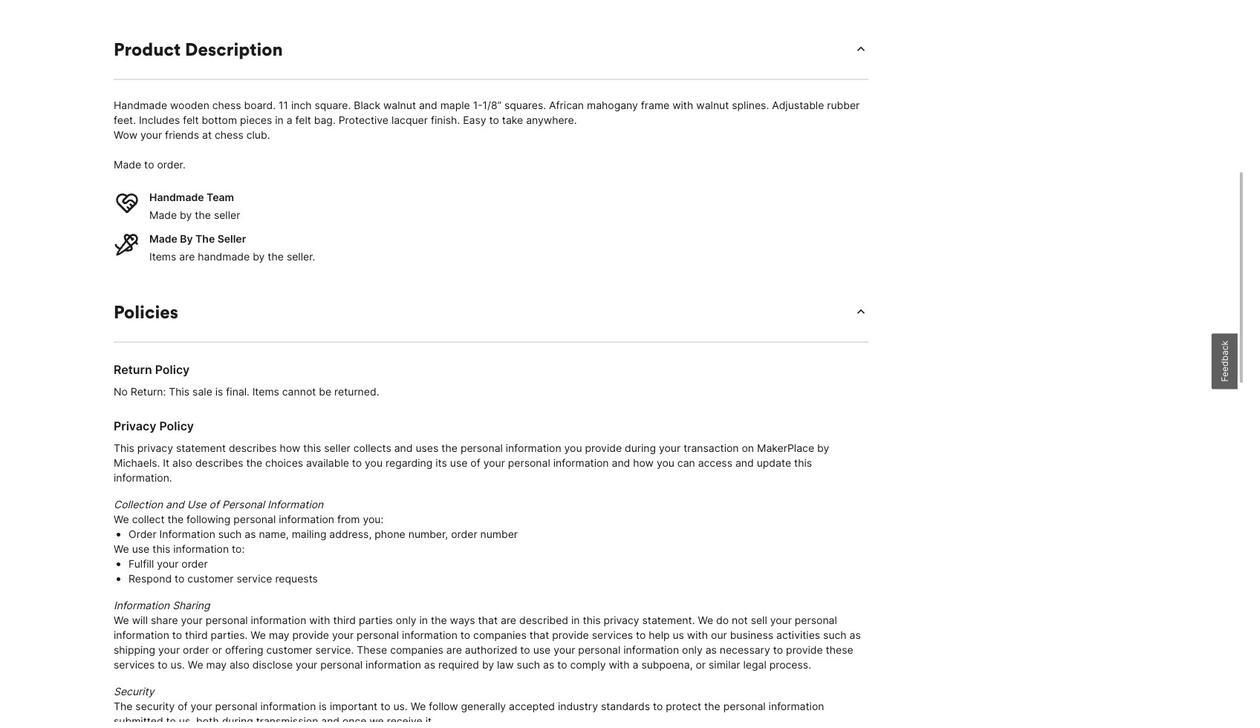 Task type: describe. For each thing, give the bounding box(es) containing it.
collection
[[114, 498, 163, 511]]

0 vertical spatial third
[[333, 614, 356, 627]]

no
[[114, 386, 128, 398]]

1 vertical spatial may
[[206, 659, 227, 672]]

as left comply
[[543, 659, 554, 672]]

0 vertical spatial describes
[[229, 442, 277, 455]]

requests
[[275, 573, 318, 585]]

square.
[[315, 99, 351, 111]]

this inside this privacy statement describes how this seller collects and uses the personal information you provide during your transaction on makerplace by michaels. it also describes the choices available to you regarding its use of your personal information and how you can access and update this information.
[[114, 442, 134, 455]]

regarding
[[386, 457, 433, 469]]

we left do
[[698, 614, 713, 627]]

us. inside information sharing we will share your personal information with third parties only in the ways that are described in this privacy statement. we do not sell your personal information to third parties. we may provide your personal information to companies that provide services to help us with our business activities such as shipping your order or offering customer service. these companies are authorized to use your personal information only as necessary to provide these services to us. we may also disclose your personal information as required by law such as to comply with a subpoena, or similar legal process.
[[171, 659, 185, 672]]

business
[[730, 629, 773, 642]]

a inside information sharing we will share your personal information with third parties only in the ways that are described in this privacy statement. we do not sell your personal information to third parties. we may provide your personal information to companies that provide services to help us with our business activities such as shipping your order or offering customer service. these companies are authorized to use your personal information only as necessary to provide these services to us. we may also disclose your personal information as required by law such as to comply with a subpoena, or similar legal process.
[[633, 659, 638, 672]]

your up service.
[[332, 629, 354, 642]]

1 vertical spatial such
[[823, 629, 847, 642]]

bottom
[[202, 114, 237, 126]]

your down sharing
[[181, 614, 203, 627]]

shipping
[[114, 644, 155, 657]]

you:
[[363, 513, 384, 526]]

collects
[[353, 442, 391, 455]]

0 vertical spatial this
[[169, 386, 190, 398]]

to left "protect"
[[653, 701, 663, 713]]

use inside collection and use of personal information we collect the following personal information from you: order information such as name, mailing address, phone number, order number we use this information to: fulfill your order respond to customer service requests
[[132, 543, 150, 556]]

and inside security the security of your personal information is important to us. we follow generally accepted industry standards to protect the personal information submitted to us, both during transmission and once we receive it.
[[321, 715, 340, 723]]

the inside security the security of your personal information is important to us. we follow generally accepted industry standards to protect the personal information submitted to us, both during transmission and once we receive it.
[[114, 701, 133, 713]]

security
[[114, 686, 154, 698]]

name,
[[259, 528, 289, 541]]

bag.
[[314, 114, 336, 126]]

and left 'can'
[[612, 457, 630, 469]]

1 horizontal spatial in
[[419, 614, 428, 627]]

at
[[202, 129, 212, 141]]

will
[[132, 614, 148, 627]]

adjustable
[[772, 99, 824, 111]]

returned.
[[334, 386, 379, 398]]

order
[[129, 528, 157, 541]]

order inside information sharing we will share your personal information with third parties only in the ways that are described in this privacy statement. we do not sell your personal information to third parties. we may provide your personal information to companies that provide services to help us with our business activities such as shipping your order or offering customer service. these companies are authorized to use your personal information only as necessary to provide these services to us. we may also disclose your personal information as required by law such as to comply with a subpoena, or similar legal process.
[[183, 644, 209, 657]]

made by the seller items are handmade by the seller.
[[149, 233, 315, 263]]

security
[[135, 701, 175, 713]]

a inside handmade wooden chess board. 11 inch square. black walnut and maple 1-1/8" squares. african mahogany frame with walnut splines. adjustable rubber feet. includes felt bottom pieces in a felt bag. protective lacquer finish. easy to take anywhere. wow your friends at chess club. made to order.
[[287, 114, 292, 126]]

share
[[151, 614, 178, 627]]

as up these
[[850, 629, 861, 642]]

us
[[673, 629, 684, 642]]

1/8"
[[483, 99, 501, 111]]

with up service.
[[309, 614, 330, 627]]

in inside handmade wooden chess board. 11 inch square. black walnut and maple 1-1/8" squares. african mahogany frame with walnut splines. adjustable rubber feet. includes felt bottom pieces in a felt bag. protective lacquer finish. easy to take anywhere. wow your friends at chess club. made to order.
[[275, 114, 284, 126]]

receive
[[387, 715, 422, 723]]

african
[[549, 99, 584, 111]]

2 horizontal spatial are
[[501, 614, 516, 627]]

respond
[[129, 573, 172, 585]]

this privacy statement describes how this seller collects and uses the personal information you provide during your transaction on makerplace by michaels. it also describes the choices available to you regarding its use of your personal information and how you can access and update this information.
[[114, 442, 829, 484]]

we up the us,
[[188, 659, 203, 672]]

0 vertical spatial information
[[267, 498, 323, 511]]

product
[[114, 38, 181, 60]]

protect
[[666, 701, 701, 713]]

your right sell
[[770, 614, 792, 627]]

club.
[[246, 129, 270, 141]]

transmission
[[256, 715, 318, 723]]

1 vertical spatial order
[[181, 558, 208, 571]]

necessary
[[720, 644, 770, 657]]

personal inside collection and use of personal information we collect the following personal information from you: order information such as name, mailing address, phone number, order number we use this information to: fulfill your order respond to customer service requests
[[233, 513, 276, 526]]

1 vertical spatial information
[[159, 528, 215, 541]]

and inside handmade wooden chess board. 11 inch square. black walnut and maple 1-1/8" squares. african mahogany frame with walnut splines. adjustable rubber feet. includes felt bottom pieces in a felt bag. protective lacquer finish. easy to take anywhere. wow your friends at chess club. made to order.
[[419, 99, 437, 111]]

do
[[716, 614, 729, 627]]

made inside made by the seller items are handmade by the seller.
[[149, 233, 177, 245]]

wooden
[[170, 99, 209, 111]]

by inside information sharing we will share your personal information with third parties only in the ways that are described in this privacy statement. we do not sell your personal information to third parties. we may provide your personal information to companies that provide services to help us with our business activities such as shipping your order or offering customer service. these companies are authorized to use your personal information only as necessary to provide these services to us. we may also disclose your personal information as required by law such as to comply with a subpoena, or similar legal process.
[[482, 659, 494, 672]]

we up fulfill
[[114, 543, 129, 556]]

disclose
[[252, 659, 293, 672]]

your right its
[[483, 457, 505, 469]]

ltems
[[252, 386, 279, 398]]

frame
[[641, 99, 669, 111]]

from
[[337, 513, 360, 526]]

service
[[237, 573, 272, 585]]

not
[[732, 614, 748, 627]]

with right us at the bottom right
[[687, 629, 708, 642]]

parties.
[[211, 629, 248, 642]]

as left required
[[424, 659, 435, 672]]

finish.
[[431, 114, 460, 126]]

squares.
[[504, 99, 546, 111]]

during inside this privacy statement describes how this seller collects and uses the personal information you provide during your transaction on makerplace by michaels. it also describes the choices available to you regarding its use of your personal information and how you can access and update this information.
[[625, 442, 656, 455]]

the inside made by the seller items are handmade by the seller.
[[195, 233, 215, 245]]

once
[[342, 715, 367, 723]]

policies button
[[114, 300, 868, 324]]

submitted
[[114, 715, 163, 723]]

as down our
[[705, 644, 717, 657]]

11
[[279, 99, 288, 111]]

the inside information sharing we will share your personal information with third parties only in the ways that are described in this privacy statement. we do not sell your personal information to third parties. we may provide your personal information to companies that provide services to help us with our business activities such as shipping your order or offering customer service. these companies are authorized to use your personal information only as necessary to provide these services to us. we may also disclose your personal information as required by law such as to comply with a subpoena, or similar legal process.
[[431, 614, 447, 627]]

collect
[[132, 513, 165, 526]]

standards
[[601, 701, 650, 713]]

authorized
[[465, 644, 517, 657]]

the inside collection and use of personal information we collect the following personal information from you: order information such as name, mailing address, phone number, order number we use this information to: fulfill your order respond to customer service requests
[[167, 513, 184, 526]]

1 horizontal spatial that
[[529, 629, 549, 642]]

seller.
[[287, 250, 315, 263]]

0 horizontal spatial third
[[185, 629, 208, 642]]

1 vertical spatial chess
[[215, 129, 244, 141]]

lacquer
[[391, 114, 428, 126]]

during inside security the security of your personal information is important to us. we follow generally accepted industry standards to protect the personal information submitted to us, both during transmission and once we receive it.
[[222, 715, 253, 723]]

with inside handmade wooden chess board. 11 inch square. black walnut and maple 1-1/8" squares. african mahogany frame with walnut splines. adjustable rubber feet. includes felt bottom pieces in a felt bag. protective lacquer finish. easy to take anywhere. wow your friends at chess club. made to order.
[[672, 99, 693, 111]]

described
[[519, 614, 568, 627]]

with right comply
[[609, 659, 630, 672]]

choices
[[265, 457, 303, 469]]

rubber
[[827, 99, 860, 111]]

board.
[[244, 99, 276, 111]]

to up we
[[380, 701, 390, 713]]

similar
[[709, 659, 740, 672]]

1 felt from the left
[[183, 114, 199, 126]]

of inside this privacy statement describes how this seller collects and uses the personal information you provide during your transaction on makerplace by michaels. it also describes the choices available to you regarding its use of your personal information and how you can access and update this information.
[[470, 457, 480, 469]]

of for collection and use of personal information we collect the following personal information from you: order information such as name, mailing address, phone number, order number we use this information to: fulfill your order respond to customer service requests
[[209, 498, 219, 511]]

privacy inside information sharing we will share your personal information with third parties only in the ways that are described in this privacy statement. we do not sell your personal information to third parties. we may provide your personal information to companies that provide services to help us with our business activities such as shipping your order or offering customer service. these companies are authorized to use your personal information only as necessary to provide these services to us. we may also disclose your personal information as required by law such as to comply with a subpoena, or similar legal process.
[[604, 614, 639, 627]]

legal
[[743, 659, 766, 672]]

wow
[[114, 129, 137, 141]]

phone
[[375, 528, 405, 541]]

your down share
[[158, 644, 180, 657]]

seller inside this privacy statement describes how this seller collects and uses the personal information you provide during your transaction on makerplace by michaels. it also describes the choices available to you regarding its use of your personal information and how you can access and update this information.
[[324, 442, 350, 455]]

0 horizontal spatial you
[[365, 457, 383, 469]]

we down the collection
[[114, 513, 129, 526]]

policies
[[114, 301, 178, 323]]

process.
[[769, 659, 811, 672]]

the inside handmade team made by the seller
[[195, 209, 211, 221]]

to up the process.
[[773, 644, 783, 657]]

your up 'can'
[[659, 442, 681, 455]]

order.
[[157, 158, 186, 171]]

maple
[[440, 99, 470, 111]]

0 horizontal spatial companies
[[390, 644, 443, 657]]

update
[[757, 457, 791, 469]]

anywhere.
[[526, 114, 577, 126]]

this inside collection and use of personal information we collect the following personal information from you: order information such as name, mailing address, phone number, order number we use this information to: fulfill your order respond to customer service requests
[[152, 543, 170, 556]]

1 horizontal spatial companies
[[473, 629, 527, 642]]

to right authorized
[[520, 644, 530, 657]]

information.
[[114, 472, 172, 484]]

number
[[480, 528, 518, 541]]

to left order.
[[144, 158, 154, 171]]

handmade team made by the seller
[[149, 191, 240, 221]]

service.
[[315, 644, 354, 657]]

the up its
[[441, 442, 458, 455]]

seller
[[217, 233, 246, 245]]

2 walnut from the left
[[696, 99, 729, 111]]

items
[[149, 250, 176, 263]]

0 vertical spatial services
[[592, 629, 633, 642]]

mailing
[[292, 528, 326, 541]]

take
[[502, 114, 523, 126]]

generally
[[461, 701, 506, 713]]

easy
[[463, 114, 486, 126]]



Task type: vqa. For each thing, say whether or not it's contained in the screenshot.
MRewards_Logo
no



Task type: locate. For each thing, give the bounding box(es) containing it.
michaels.
[[114, 457, 160, 469]]

are down 'by'
[[179, 250, 195, 263]]

1 vertical spatial that
[[529, 629, 549, 642]]

1 vertical spatial is
[[319, 701, 327, 713]]

policy
[[155, 363, 190, 377], [159, 419, 194, 434]]

information down following
[[159, 528, 215, 541]]

0 vertical spatial chess
[[212, 99, 241, 111]]

walnut up lacquer
[[383, 99, 416, 111]]

0 horizontal spatial or
[[212, 644, 222, 657]]

of inside security the security of your personal information is important to us. we follow generally accepted industry standards to protect the personal information submitted to us, both during transmission and once we receive it.
[[178, 701, 188, 713]]

companies up authorized
[[473, 629, 527, 642]]

seller down team
[[214, 209, 240, 221]]

1 horizontal spatial us.
[[393, 701, 408, 713]]

0 horizontal spatial that
[[478, 614, 498, 627]]

customer inside information sharing we will share your personal information with third parties only in the ways that are described in this privacy statement. we do not sell your personal information to third parties. we may provide your personal information to companies that provide services to help us with our business activities such as shipping your order or offering customer service. these companies are authorized to use your personal information only as necessary to provide these services to us. we may also disclose your personal information as required by law such as to comply with a subpoena, or similar legal process.
[[266, 644, 312, 657]]

to inside collection and use of personal information we collect the following personal information from you: order information such as name, mailing address, phone number, order number we use this information to: fulfill your order respond to customer service requests
[[175, 573, 185, 585]]

we inside security the security of your personal information is important to us. we follow generally accepted industry standards to protect the personal information submitted to us, both during transmission and once we receive it.
[[411, 701, 426, 713]]

the left seller.
[[268, 250, 284, 263]]

handmade
[[114, 99, 167, 111], [149, 191, 204, 204]]

0 vertical spatial such
[[218, 528, 242, 541]]

and down on
[[735, 457, 754, 469]]

use inside this privacy statement describes how this seller collects and uses the personal information you provide during your transaction on makerplace by michaels. it also describes the choices available to you regarding its use of your personal information and how you can access and update this information.
[[450, 457, 468, 469]]

information inside information sharing we will share your personal information with third parties only in the ways that are described in this privacy statement. we do not sell your personal information to third parties. we may provide your personal information to companies that provide services to help us with our business activities such as shipping your order or offering customer service. these companies are authorized to use your personal information only as necessary to provide these services to us. we may also disclose your personal information as required by law such as to comply with a subpoena, or similar legal process.
[[114, 599, 170, 612]]

access
[[698, 457, 732, 469]]

1 horizontal spatial or
[[696, 659, 706, 672]]

1 vertical spatial the
[[114, 701, 133, 713]]

law
[[497, 659, 514, 672]]

only down us at the bottom right
[[682, 644, 703, 657]]

1 vertical spatial or
[[696, 659, 706, 672]]

and left use
[[166, 498, 184, 511]]

use up fulfill
[[132, 543, 150, 556]]

this inside information sharing we will share your personal information with third parties only in the ways that are described in this privacy statement. we do not sell your personal information to third parties. we may provide your personal information to companies that provide services to help us with our business activities such as shipping your order or offering customer service. these companies are authorized to use your personal information only as necessary to provide these services to us. we may also disclose your personal information as required by law such as to comply with a subpoena, or similar legal process.
[[583, 614, 601, 627]]

the inside made by the seller items are handmade by the seller.
[[268, 250, 284, 263]]

the inside security the security of your personal information is important to us. we follow generally accepted industry standards to protect the personal information submitted to us, both during transmission and once we receive it.
[[704, 701, 720, 713]]

your up comply
[[554, 644, 575, 657]]

activities
[[776, 629, 820, 642]]

the left the choices on the left bottom
[[246, 457, 262, 469]]

1 vertical spatial third
[[185, 629, 208, 642]]

policies region
[[114, 361, 868, 723]]

the down security
[[114, 701, 133, 713]]

friends
[[165, 129, 199, 141]]

of for security the security of your personal information is important to us. we follow generally accepted industry standards to protect the personal information submitted to us, both during transmission and once we receive it.
[[178, 701, 188, 713]]

0 horizontal spatial use
[[132, 543, 150, 556]]

us. up receive
[[393, 701, 408, 713]]

1 vertical spatial how
[[633, 457, 654, 469]]

feet.
[[114, 114, 136, 126]]

a
[[287, 114, 292, 126], [633, 659, 638, 672]]

industry
[[558, 701, 598, 713]]

your up both
[[191, 701, 212, 713]]

0 horizontal spatial felt
[[183, 114, 199, 126]]

2 felt from the left
[[295, 114, 311, 126]]

0 horizontal spatial services
[[114, 659, 155, 672]]

1 horizontal spatial how
[[633, 457, 654, 469]]

your down service.
[[296, 659, 317, 672]]

a left subpoena,
[[633, 659, 638, 672]]

0 vertical spatial may
[[269, 629, 289, 642]]

return
[[114, 363, 152, 377]]

describes
[[229, 442, 277, 455], [195, 457, 243, 469]]

0 vertical spatial order
[[451, 528, 477, 541]]

handmade for handmade team made by the seller
[[149, 191, 204, 204]]

in down 11
[[275, 114, 284, 126]]

privacy inside this privacy statement describes how this seller collects and uses the personal information you provide during your transaction on makerplace by michaels. it also describes the choices available to you regarding its use of your personal information and how you can access and update this information.
[[137, 442, 173, 455]]

information
[[267, 498, 323, 511], [159, 528, 215, 541], [114, 599, 170, 612]]

your inside handmade wooden chess board. 11 inch square. black walnut and maple 1-1/8" squares. african mahogany frame with walnut splines. adjustable rubber feet. includes felt bottom pieces in a felt bag. protective lacquer finish. easy to take anywhere. wow your friends at chess club. made to order.
[[140, 129, 162, 141]]

2 vertical spatial such
[[517, 659, 540, 672]]

handmade wooden chess board. 11 inch square. black walnut and maple 1-1/8" squares. african mahogany frame with walnut splines. adjustable rubber feet. includes felt bottom pieces in a felt bag. protective lacquer finish. easy to take anywhere. wow your friends at chess club. made to order.
[[114, 99, 863, 171]]

1 horizontal spatial customer
[[266, 644, 312, 657]]

1 horizontal spatial walnut
[[696, 99, 729, 111]]

handmade for handmade wooden chess board. 11 inch square. black walnut and maple 1-1/8" squares. african mahogany frame with walnut splines. adjustable rubber feet. includes felt bottom pieces in a felt bag. protective lacquer finish. easy to take anywhere. wow your friends at chess club. made to order.
[[114, 99, 167, 111]]

0 horizontal spatial a
[[287, 114, 292, 126]]

your down includes
[[140, 129, 162, 141]]

we left will
[[114, 614, 129, 627]]

1 vertical spatial made
[[149, 209, 177, 221]]

0 horizontal spatial this
[[114, 442, 134, 455]]

1 vertical spatial customer
[[266, 644, 312, 657]]

to down collects
[[352, 457, 362, 469]]

0 horizontal spatial in
[[275, 114, 284, 126]]

0 vertical spatial policy
[[155, 363, 190, 377]]

0 vertical spatial are
[[179, 250, 195, 263]]

0 horizontal spatial only
[[396, 614, 416, 627]]

we up offering
[[251, 629, 266, 642]]

by inside handmade team made by the seller
[[180, 209, 192, 221]]

as inside collection and use of personal information we collect the following personal information from you: order information such as name, mailing address, phone number, order number we use this information to: fulfill your order respond to customer service requests
[[245, 528, 256, 541]]

sale
[[192, 386, 212, 398]]

1 vertical spatial during
[[222, 715, 253, 723]]

policy for privacy policy
[[159, 419, 194, 434]]

1 horizontal spatial you
[[564, 442, 582, 455]]

services up comply
[[592, 629, 633, 642]]

0 horizontal spatial us.
[[171, 659, 185, 672]]

0 horizontal spatial during
[[222, 715, 253, 723]]

to left comply
[[557, 659, 567, 672]]

and up finish.
[[419, 99, 437, 111]]

1 vertical spatial describes
[[195, 457, 243, 469]]

0 horizontal spatial seller
[[214, 209, 240, 221]]

with
[[672, 99, 693, 111], [309, 614, 330, 627], [687, 629, 708, 642], [609, 659, 630, 672]]

uses
[[416, 442, 439, 455]]

0 vertical spatial seller
[[214, 209, 240, 221]]

help
[[649, 629, 670, 642]]

1 horizontal spatial is
[[319, 701, 327, 713]]

1 horizontal spatial this
[[169, 386, 190, 398]]

1 vertical spatial also
[[230, 659, 250, 672]]

0 vertical spatial or
[[212, 644, 222, 657]]

parties
[[359, 614, 393, 627]]

on
[[742, 442, 754, 455]]

can
[[677, 457, 695, 469]]

order up sharing
[[181, 558, 208, 571]]

1 horizontal spatial also
[[230, 659, 250, 672]]

1 vertical spatial use
[[132, 543, 150, 556]]

such inside collection and use of personal information we collect the following personal information from you: order information such as name, mailing address, phone number, order number we use this information to: fulfill your order respond to customer service requests
[[218, 528, 242, 541]]

fulfill
[[129, 558, 154, 571]]

also inside this privacy statement describes how this seller collects and uses the personal information you provide during your transaction on makerplace by michaels. it also describes the choices available to you regarding its use of your personal information and how you can access and update this information.
[[172, 457, 192, 469]]

is inside security the security of your personal information is important to us. we follow generally accepted industry standards to protect the personal information submitted to us, both during transmission and once we receive it.
[[319, 701, 327, 713]]

how left 'can'
[[633, 457, 654, 469]]

during
[[625, 442, 656, 455], [222, 715, 253, 723]]

1 vertical spatial handmade
[[149, 191, 204, 204]]

2 vertical spatial of
[[178, 701, 188, 713]]

your inside security the security of your personal information is important to us. we follow generally accepted industry standards to protect the personal information submitted to us, both during transmission and once we receive it.
[[191, 701, 212, 713]]

return:
[[131, 386, 166, 398]]

that right the ways
[[478, 614, 498, 627]]

customer up "disclose"
[[266, 644, 312, 657]]

felt
[[183, 114, 199, 126], [295, 114, 311, 126]]

0 vertical spatial only
[[396, 614, 416, 627]]

during right both
[[222, 715, 253, 723]]

or down the parties.
[[212, 644, 222, 657]]

handmade inside handmade wooden chess board. 11 inch square. black walnut and maple 1-1/8" squares. african mahogany frame with walnut splines. adjustable rubber feet. includes felt bottom pieces in a felt bag. protective lacquer finish. easy to take anywhere. wow your friends at chess club. made to order.
[[114, 99, 167, 111]]

0 horizontal spatial customer
[[187, 573, 234, 585]]

made
[[114, 158, 141, 171], [149, 209, 177, 221], [149, 233, 177, 245]]

seller up available on the left bottom
[[324, 442, 350, 455]]

us.
[[171, 659, 185, 672], [393, 701, 408, 713]]

0 vertical spatial a
[[287, 114, 292, 126]]

made inside handmade wooden chess board. 11 inch square. black walnut and maple 1-1/8" squares. african mahogany frame with walnut splines. adjustable rubber feet. includes felt bottom pieces in a felt bag. protective lacquer finish. easy to take anywhere. wow your friends at chess club. made to order.
[[114, 158, 141, 171]]

information up will
[[114, 599, 170, 612]]

third up service.
[[333, 614, 356, 627]]

0 vertical spatial is
[[215, 386, 223, 398]]

by up 'by'
[[180, 209, 192, 221]]

by inside this privacy statement describes how this seller collects and uses the personal information you provide during your transaction on makerplace by michaels. it also describes the choices available to you regarding its use of your personal information and how you can access and update this information.
[[817, 442, 829, 455]]

2 vertical spatial information
[[114, 599, 170, 612]]

statement
[[176, 442, 226, 455]]

subpoena,
[[641, 659, 693, 672]]

2 horizontal spatial you
[[657, 457, 674, 469]]

the left the ways
[[431, 614, 447, 627]]

required
[[438, 659, 479, 672]]

and left once
[[321, 715, 340, 723]]

chess up bottom at the left
[[212, 99, 241, 111]]

this down makerplace
[[794, 457, 812, 469]]

also down offering
[[230, 659, 250, 672]]

to down share
[[172, 629, 182, 642]]

information
[[506, 442, 561, 455], [553, 457, 609, 469], [279, 513, 334, 526], [173, 543, 229, 556], [251, 614, 306, 627], [114, 629, 169, 642], [402, 629, 457, 642], [623, 644, 679, 657], [366, 659, 421, 672], [260, 701, 316, 713], [769, 701, 824, 713]]

2 horizontal spatial use
[[533, 644, 551, 657]]

0 horizontal spatial are
[[179, 250, 195, 263]]

offering
[[225, 644, 263, 657]]

only right parties
[[396, 614, 416, 627]]

return policy
[[114, 363, 190, 377]]

describes down statement
[[195, 457, 243, 469]]

following
[[187, 513, 231, 526]]

2 horizontal spatial of
[[470, 457, 480, 469]]

0 vertical spatial made
[[114, 158, 141, 171]]

use
[[187, 498, 206, 511]]

1 vertical spatial services
[[114, 659, 155, 672]]

makerplace
[[757, 442, 814, 455]]

this
[[169, 386, 190, 398], [114, 442, 134, 455]]

by right makerplace
[[817, 442, 829, 455]]

important
[[330, 701, 378, 713]]

is right sale
[[215, 386, 223, 398]]

privacy up the it
[[137, 442, 173, 455]]

2 vertical spatial made
[[149, 233, 177, 245]]

cannot
[[282, 386, 316, 398]]

0 vertical spatial handmade
[[114, 99, 167, 111]]

use inside information sharing we will share your personal information with third parties only in the ways that are described in this privacy statement. we do not sell your personal information to third parties. we may provide your personal information to companies that provide services to help us with our business activities such as shipping your order or offering customer service. these companies are authorized to use your personal information only as necessary to provide these services to us. we may also disclose your personal information as required by law such as to comply with a subpoena, or similar legal process.
[[533, 644, 551, 657]]

of right its
[[470, 457, 480, 469]]

available
[[306, 457, 349, 469]]

1 horizontal spatial are
[[446, 644, 462, 657]]

as up to:
[[245, 528, 256, 541]]

policy for return policy
[[155, 363, 190, 377]]

0 horizontal spatial such
[[218, 528, 242, 541]]

the down team
[[195, 209, 211, 221]]

0 horizontal spatial of
[[178, 701, 188, 713]]

0 vertical spatial that
[[478, 614, 498, 627]]

chess down bottom at the left
[[215, 129, 244, 141]]

team
[[207, 191, 234, 204]]

0 horizontal spatial also
[[172, 457, 192, 469]]

with right frame on the top right of the page
[[672, 99, 693, 111]]

us. inside security the security of your personal information is important to us. we follow generally accepted industry standards to protect the personal information submitted to us, both during transmission and once we receive it.
[[393, 701, 408, 713]]

0 horizontal spatial privacy
[[137, 442, 173, 455]]

this down order at the left bottom of page
[[152, 543, 170, 556]]

we
[[370, 715, 384, 723]]

0 vertical spatial us.
[[171, 659, 185, 672]]

0 vertical spatial of
[[470, 457, 480, 469]]

as
[[245, 528, 256, 541], [850, 629, 861, 642], [705, 644, 717, 657], [424, 659, 435, 672], [543, 659, 554, 672]]

of inside collection and use of personal information we collect the following personal information from you: order information such as name, mailing address, phone number, order number we use this information to: fulfill your order respond to customer service requests
[[209, 498, 219, 511]]

how up the choices on the left bottom
[[280, 442, 300, 455]]

to left help
[[636, 629, 646, 642]]

to up security
[[158, 659, 168, 672]]

also inside information sharing we will share your personal information with third parties only in the ways that are described in this privacy statement. we do not sell your personal information to third parties. we may provide your personal information to companies that provide services to help us with our business activities such as shipping your order or offering customer service. these companies are authorized to use your personal information only as necessary to provide these services to us. we may also disclose your personal information as required by law such as to comply with a subpoena, or similar legal process.
[[230, 659, 250, 672]]

the right 'by'
[[195, 233, 215, 245]]

information sharing we will share your personal information with third parties only in the ways that are described in this privacy statement. we do not sell your personal information to third parties. we may provide your personal information to companies that provide services to help us with our business activities such as shipping your order or offering customer service. these companies are authorized to use your personal information only as necessary to provide these services to us. we may also disclose your personal information as required by law such as to comply with a subpoena, or similar legal process.
[[114, 599, 861, 672]]

also right the it
[[172, 457, 192, 469]]

collection and use of personal information we collect the following personal information from you: order information such as name, mailing address, phone number, order number we use this information to: fulfill your order respond to customer service requests
[[114, 498, 518, 585]]

provide
[[585, 442, 622, 455], [292, 629, 329, 642], [552, 629, 589, 642], [786, 644, 823, 657]]

1 vertical spatial only
[[682, 644, 703, 657]]

to left the us,
[[166, 715, 176, 723]]

of
[[470, 457, 480, 469], [209, 498, 219, 511], [178, 701, 188, 713]]

follow
[[429, 701, 458, 713]]

1 horizontal spatial the
[[195, 233, 215, 245]]

walnut left splines.
[[696, 99, 729, 111]]

to down the ways
[[460, 629, 470, 642]]

customer
[[187, 573, 234, 585], [266, 644, 312, 657]]

1 horizontal spatial a
[[633, 659, 638, 672]]

information up mailing
[[267, 498, 323, 511]]

your inside collection and use of personal information we collect the following personal information from you: order information such as name, mailing address, phone number, order number we use this information to: fulfill your order respond to customer service requests
[[157, 558, 179, 571]]

0 vertical spatial also
[[172, 457, 192, 469]]

0 horizontal spatial the
[[114, 701, 133, 713]]

final.
[[226, 386, 250, 398]]

such
[[218, 528, 242, 541], [823, 629, 847, 642], [517, 659, 540, 672]]

0 vertical spatial during
[[625, 442, 656, 455]]

customer up sharing
[[187, 573, 234, 585]]

customer inside collection and use of personal information we collect the following personal information from you: order information such as name, mailing address, phone number, order number we use this information to: fulfill your order respond to customer service requests
[[187, 573, 234, 585]]

during left 'transaction'
[[625, 442, 656, 455]]

the right collect
[[167, 513, 184, 526]]

may down offering
[[206, 659, 227, 672]]

and inside collection and use of personal information we collect the following personal information from you: order information such as name, mailing address, phone number, order number we use this information to: fulfill your order respond to customer service requests
[[166, 498, 184, 511]]

sell
[[751, 614, 767, 627]]

this up comply
[[583, 614, 601, 627]]

privacy
[[114, 419, 156, 434]]

0 horizontal spatial walnut
[[383, 99, 416, 111]]

to:
[[232, 543, 245, 556]]

handmade
[[198, 250, 250, 263]]

by
[[180, 233, 193, 245]]

us,
[[179, 715, 193, 723]]

0 vertical spatial companies
[[473, 629, 527, 642]]

black
[[354, 99, 380, 111]]

this up available on the left bottom
[[303, 442, 321, 455]]

is left important
[[319, 701, 327, 713]]

inch
[[291, 99, 312, 111]]

0 vertical spatial how
[[280, 442, 300, 455]]

this up michaels.
[[114, 442, 134, 455]]

protective
[[339, 114, 388, 126]]

1 vertical spatial us.
[[393, 701, 408, 713]]

handmade down order.
[[149, 191, 204, 204]]

2 vertical spatial order
[[183, 644, 209, 657]]

policy up return:
[[155, 363, 190, 377]]

are
[[179, 250, 195, 263], [501, 614, 516, 627], [446, 644, 462, 657]]

to down the 1/8"
[[489, 114, 499, 126]]

2 vertical spatial are
[[446, 644, 462, 657]]

made inside handmade team made by the seller
[[149, 209, 177, 221]]

third down sharing
[[185, 629, 208, 642]]

1 vertical spatial are
[[501, 614, 516, 627]]

felt down inch
[[295, 114, 311, 126]]

1 vertical spatial companies
[[390, 644, 443, 657]]

in left the ways
[[419, 614, 428, 627]]

statement.
[[642, 614, 695, 627]]

both
[[196, 715, 219, 723]]

these
[[357, 644, 387, 657]]

product description region
[[114, 98, 868, 264]]

such up to:
[[218, 528, 242, 541]]

describes up the choices on the left bottom
[[229, 442, 277, 455]]

0 vertical spatial privacy
[[137, 442, 173, 455]]

handmade inside handmade team made by the seller
[[149, 191, 204, 204]]

0 horizontal spatial how
[[280, 442, 300, 455]]

1 horizontal spatial seller
[[324, 442, 350, 455]]

seller inside handmade team made by the seller
[[214, 209, 240, 221]]

1 horizontal spatial of
[[209, 498, 219, 511]]

companies up required
[[390, 644, 443, 657]]

it.
[[425, 715, 435, 723]]

1 horizontal spatial may
[[269, 629, 289, 642]]

to up sharing
[[175, 573, 185, 585]]

2 horizontal spatial such
[[823, 629, 847, 642]]

product description
[[114, 38, 283, 60]]

privacy policy
[[114, 419, 194, 434]]

the
[[195, 209, 211, 221], [268, 250, 284, 263], [441, 442, 458, 455], [246, 457, 262, 469], [167, 513, 184, 526], [431, 614, 447, 627], [704, 701, 720, 713]]

your up respond in the bottom left of the page
[[157, 558, 179, 571]]

1 horizontal spatial use
[[450, 457, 468, 469]]

are up authorized
[[501, 614, 516, 627]]

are inside made by the seller items are handmade by the seller.
[[179, 250, 195, 263]]

2 horizontal spatial in
[[571, 614, 580, 627]]

and up regarding
[[394, 442, 413, 455]]

to inside this privacy statement describes how this seller collects and uses the personal information you provide during your transaction on makerplace by michaels. it also describes the choices available to you regarding its use of your personal information and how you can access and update this information.
[[352, 457, 362, 469]]

address,
[[329, 528, 372, 541]]

1-
[[473, 99, 483, 111]]

sharing
[[172, 599, 210, 612]]

by inside made by the seller items are handmade by the seller.
[[253, 250, 265, 263]]

felt down wooden on the left of the page
[[183, 114, 199, 126]]

ways
[[450, 614, 475, 627]]

such right law
[[517, 659, 540, 672]]

provide inside this privacy statement describes how this seller collects and uses the personal information you provide during your transaction on makerplace by michaels. it also describes the choices available to you regarding its use of your personal information and how you can access and update this information.
[[585, 442, 622, 455]]

0 horizontal spatial may
[[206, 659, 227, 672]]

1 walnut from the left
[[383, 99, 416, 111]]

0 horizontal spatial is
[[215, 386, 223, 398]]



